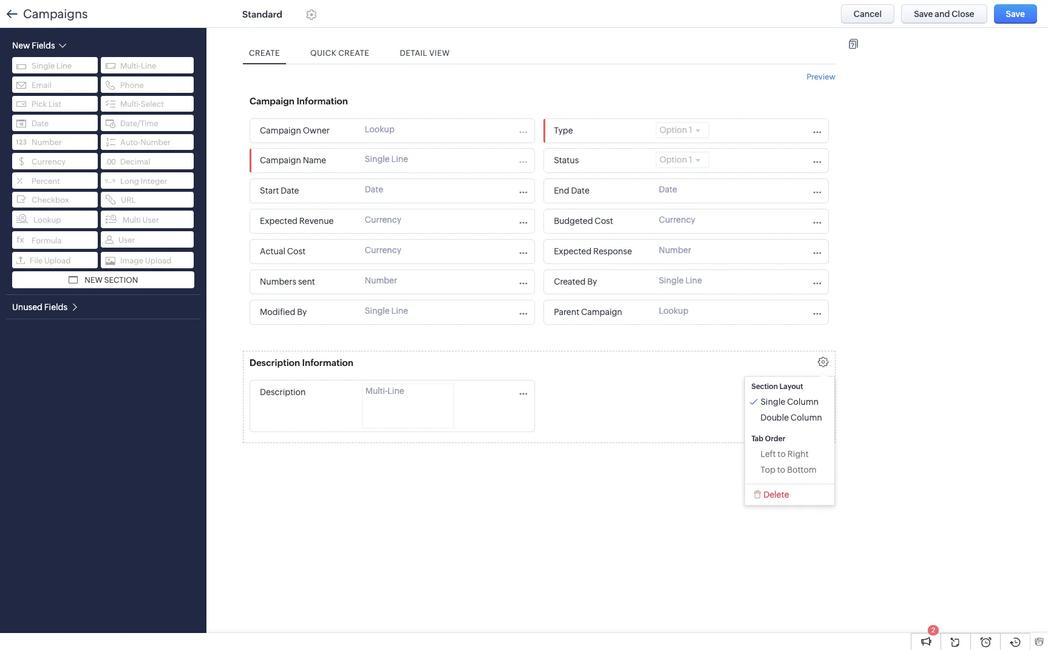 Task type: vqa. For each thing, say whether or not it's contained in the screenshot.
top Section
yes



Task type: locate. For each thing, give the bounding box(es) containing it.
double column
[[761, 413, 823, 423]]

number up 'currency'
[[32, 138, 62, 147]]

line up phone
[[141, 61, 156, 70]]

decimal
[[120, 157, 150, 166]]

top
[[761, 465, 776, 475]]

0 horizontal spatial number
[[32, 138, 62, 147]]

line
[[56, 61, 72, 70], [141, 61, 156, 70]]

user
[[142, 215, 159, 225], [118, 236, 135, 245]]

1 vertical spatial to
[[778, 465, 786, 475]]

multi- down phone
[[120, 100, 141, 109]]

None text field
[[247, 93, 368, 109], [256, 153, 356, 169], [551, 183, 650, 199], [256, 213, 356, 230], [551, 213, 650, 230], [551, 244, 650, 260], [256, 274, 356, 290], [551, 304, 650, 321], [247, 355, 368, 371], [247, 93, 368, 109], [256, 153, 356, 169], [551, 183, 650, 199], [256, 213, 356, 230], [551, 213, 650, 230], [551, 244, 650, 260], [256, 274, 356, 290], [551, 304, 650, 321], [247, 355, 368, 371]]

0 horizontal spatial user
[[118, 236, 135, 245]]

fields
[[44, 303, 67, 312]]

multi- for select
[[120, 100, 141, 109]]

layout
[[780, 383, 804, 391]]

campaigns
[[23, 7, 88, 21]]

date
[[32, 119, 49, 128]]

None button
[[842, 4, 895, 24], [902, 4, 988, 24], [994, 4, 1038, 24], [842, 4, 895, 24], [902, 4, 988, 24], [994, 4, 1038, 24]]

tab order left to right top to bottom
[[752, 435, 817, 475]]

multi user
[[123, 215, 159, 225]]

to
[[778, 450, 786, 459], [778, 465, 786, 475]]

number
[[32, 138, 62, 147], [140, 138, 171, 147]]

create down the standard
[[249, 49, 280, 58]]

bottom
[[788, 465, 817, 475]]

2 line from the left
[[141, 61, 156, 70]]

1 multi- from the top
[[120, 61, 141, 70]]

delete
[[764, 490, 790, 500]]

0 vertical spatial section
[[104, 276, 138, 285]]

upload right image at the left
[[145, 256, 172, 265]]

user right multi
[[142, 215, 159, 225]]

1 vertical spatial user
[[118, 236, 135, 245]]

multi- for line
[[120, 61, 141, 70]]

number down date/time
[[140, 138, 171, 147]]

order
[[765, 435, 786, 444]]

0 horizontal spatial line
[[56, 61, 72, 70]]

1 line from the left
[[56, 61, 72, 70]]

currency
[[32, 157, 66, 166]]

user down multi
[[118, 236, 135, 245]]

multi-
[[120, 61, 141, 70], [120, 100, 141, 109]]

to right the top at the right of page
[[778, 465, 786, 475]]

multi-line
[[120, 61, 156, 70]]

detail
[[400, 49, 428, 58]]

1 create from the left
[[249, 49, 280, 58]]

view
[[430, 49, 450, 58]]

upload for image upload
[[145, 256, 172, 265]]

create
[[249, 49, 280, 58], [339, 49, 370, 58]]

section left layout
[[752, 383, 778, 391]]

select
[[141, 100, 164, 109]]

2 upload from the left
[[145, 256, 172, 265]]

formula
[[32, 236, 62, 245]]

1 horizontal spatial user
[[142, 215, 159, 225]]

unused fields
[[12, 303, 67, 312]]

2 multi- from the top
[[120, 100, 141, 109]]

upload
[[44, 256, 71, 265], [145, 256, 172, 265]]

upload for file upload
[[44, 256, 71, 265]]

preview
[[807, 72, 836, 81]]

1 number from the left
[[32, 138, 62, 147]]

line right single
[[56, 61, 72, 70]]

None text field
[[256, 123, 356, 139], [551, 123, 650, 139], [551, 153, 650, 169], [256, 183, 356, 199], [256, 244, 356, 260], [551, 274, 650, 290], [256, 304, 356, 321], [256, 385, 356, 401], [256, 123, 356, 139], [551, 123, 650, 139], [551, 153, 650, 169], [256, 183, 356, 199], [256, 244, 356, 260], [551, 274, 650, 290], [256, 304, 356, 321], [256, 385, 356, 401]]

checkbox
[[32, 196, 69, 205]]

multi- up phone
[[120, 61, 141, 70]]

url
[[121, 196, 136, 205]]

section
[[104, 276, 138, 285], [752, 383, 778, 391]]

1 upload from the left
[[44, 256, 71, 265]]

1 vertical spatial multi-
[[120, 100, 141, 109]]

0 horizontal spatial create
[[249, 49, 280, 58]]

email
[[32, 81, 52, 90]]

0 horizontal spatial section
[[104, 276, 138, 285]]

to right left
[[778, 450, 786, 459]]

unused fields link
[[12, 302, 79, 312]]

1 horizontal spatial upload
[[145, 256, 172, 265]]

upload right file
[[44, 256, 71, 265]]

0 vertical spatial multi-
[[120, 61, 141, 70]]

lookup
[[33, 215, 61, 225]]

1 vertical spatial section
[[752, 383, 778, 391]]

image
[[120, 256, 143, 265]]

section down image at the left
[[104, 276, 138, 285]]

1 horizontal spatial create
[[339, 49, 370, 58]]

new
[[85, 276, 103, 285]]

2 number from the left
[[140, 138, 171, 147]]

unused
[[12, 303, 42, 312]]

1 horizontal spatial number
[[140, 138, 171, 147]]

0 horizontal spatial upload
[[44, 256, 71, 265]]

create right 'quick'
[[339, 49, 370, 58]]

1 horizontal spatial line
[[141, 61, 156, 70]]

single line
[[32, 61, 72, 70]]

create link
[[243, 43, 286, 64]]



Task type: describe. For each thing, give the bounding box(es) containing it.
integer
[[141, 177, 167, 186]]

left
[[761, 450, 776, 459]]

quick create
[[311, 49, 370, 58]]

new section
[[85, 276, 138, 285]]

2
[[932, 627, 936, 634]]

tab
[[752, 435, 764, 444]]

percent
[[32, 177, 60, 186]]

file
[[30, 256, 43, 265]]

1 horizontal spatial section
[[752, 383, 778, 391]]

quick
[[311, 49, 337, 58]]

column
[[791, 413, 823, 423]]

long integer
[[120, 177, 167, 186]]

image upload
[[120, 256, 172, 265]]

single
[[32, 61, 55, 70]]

file upload
[[30, 256, 71, 265]]

2 create from the left
[[339, 49, 370, 58]]

detail view
[[400, 49, 450, 58]]

date/time
[[120, 119, 158, 128]]

right
[[788, 450, 809, 459]]

section layout
[[752, 383, 804, 391]]

line for multi-line
[[141, 61, 156, 70]]

pick
[[32, 100, 47, 109]]

pick list
[[32, 100, 61, 109]]

0 vertical spatial to
[[778, 450, 786, 459]]

quick create link
[[304, 43, 376, 64]]

multi
[[123, 215, 141, 225]]

detail view link
[[394, 43, 456, 64]]

list
[[49, 100, 61, 109]]

0 vertical spatial user
[[142, 215, 159, 225]]

auto-number
[[120, 138, 171, 147]]

create inside "link"
[[249, 49, 280, 58]]

line for single line
[[56, 61, 72, 70]]

standard
[[242, 9, 283, 19]]

long
[[120, 177, 139, 186]]

phone
[[120, 81, 144, 90]]

multi-select
[[120, 100, 164, 109]]

double
[[761, 413, 789, 423]]

auto-
[[120, 138, 140, 147]]



